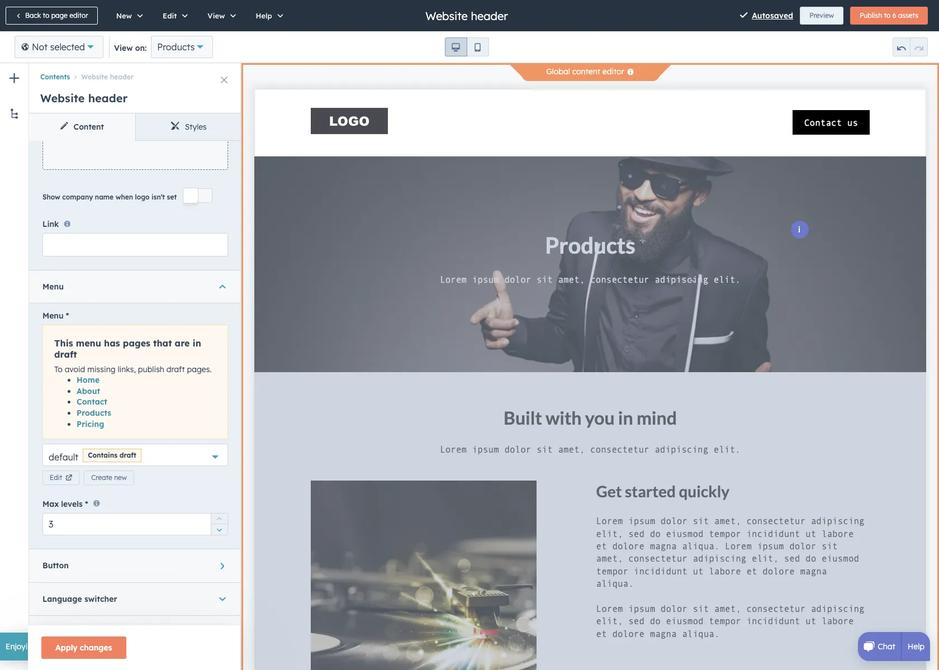 Task type: vqa. For each thing, say whether or not it's contained in the screenshot.
bottom the Edit
yes



Task type: describe. For each thing, give the bounding box(es) containing it.
page
[[51, 11, 68, 20]]

this
[[54, 337, 73, 349]]

help button
[[244, 0, 291, 31]]

contains
[[88, 451, 117, 460]]

autosaved
[[752, 11, 793, 21]]

show
[[42, 193, 60, 201]]

1 horizontal spatial draft
[[119, 451, 136, 460]]

create new button
[[84, 471, 134, 485]]

menu
[[76, 337, 101, 349]]

home link
[[77, 375, 100, 385]]

changes
[[80, 643, 112, 653]]

switcher
[[84, 594, 117, 604]]

new
[[114, 474, 127, 482]]

publish to 6 assets
[[860, 11, 918, 20]]

view for view on:
[[114, 43, 133, 53]]

styles
[[185, 122, 207, 132]]

publish
[[138, 364, 164, 374]]

new
[[116, 11, 132, 20]]

home
[[77, 375, 100, 385]]

content link
[[29, 113, 135, 140]]

view button
[[196, 0, 244, 31]]

view for view
[[208, 11, 225, 20]]

to for publish
[[884, 11, 891, 20]]

enjoying the beta?
[[6, 642, 74, 652]]

link
[[42, 219, 59, 229]]

styles link
[[135, 113, 241, 140]]

apply changes
[[55, 643, 112, 653]]

max levels
[[42, 499, 83, 509]]

enjoying
[[6, 642, 37, 652]]

set
[[167, 193, 177, 201]]

create
[[91, 474, 112, 482]]

to
[[54, 364, 62, 374]]

links,
[[118, 364, 136, 374]]

navigation containing contents
[[29, 63, 241, 83]]

selected
[[50, 41, 85, 53]]

6
[[892, 11, 896, 20]]

0 horizontal spatial draft
[[54, 349, 77, 360]]

pricing
[[77, 419, 104, 429]]

contact
[[77, 397, 107, 407]]

about link
[[77, 386, 100, 396]]

contents button
[[40, 73, 70, 81]]

missing
[[87, 364, 115, 374]]

button
[[42, 561, 69, 571]]

group containing publish to
[[850, 7, 928, 25]]

contents
[[40, 73, 70, 81]]

pages.
[[187, 364, 212, 374]]

language
[[42, 594, 82, 604]]

0 vertical spatial edit button
[[151, 0, 196, 31]]

back to page editor button
[[6, 7, 98, 25]]

global content editor
[[546, 67, 624, 77]]

products inside this menu has pages that are in draft to avoid missing links, publish draft pages. home about contact products pricing
[[77, 408, 111, 418]]

assets
[[898, 11, 918, 20]]

not
[[32, 41, 48, 53]]

caret image
[[217, 563, 228, 569]]

new button
[[104, 0, 151, 31]]

1 horizontal spatial edit
[[163, 11, 177, 20]]

has
[[104, 337, 120, 349]]

content
[[74, 122, 104, 132]]

enjoying the beta? button
[[0, 633, 133, 661]]

help inside button
[[256, 11, 272, 20]]

website header button
[[70, 73, 134, 81]]

0 vertical spatial website
[[426, 9, 468, 23]]

2 vertical spatial website
[[40, 91, 85, 105]]

editor inside "back to page editor" button
[[69, 11, 88, 20]]

show company name when logo isn't set
[[42, 193, 177, 201]]

preview button
[[800, 7, 843, 25]]

in
[[193, 337, 201, 349]]

the
[[39, 642, 51, 652]]



Task type: locate. For each thing, give the bounding box(es) containing it.
2 autosaved button from the left
[[752, 9, 793, 22]]

0 horizontal spatial to
[[43, 11, 49, 20]]

language switcher button
[[42, 583, 228, 615]]

not selected
[[32, 41, 85, 53]]

1 horizontal spatial products
[[157, 41, 195, 53]]

2 vertical spatial draft
[[119, 451, 136, 460]]

header
[[471, 9, 508, 23], [110, 73, 134, 81], [88, 91, 128, 105]]

when
[[115, 193, 133, 201]]

1 horizontal spatial edit button
[[151, 0, 196, 31]]

products button
[[151, 36, 213, 58]]

draft up new
[[119, 451, 136, 460]]

on:
[[135, 43, 147, 53]]

back
[[25, 11, 41, 20]]

products link
[[77, 408, 111, 418]]

2 vertical spatial website header
[[40, 91, 128, 105]]

1 vertical spatial caret image
[[219, 593, 226, 605]]

pages
[[123, 337, 150, 349]]

view
[[208, 11, 225, 20], [114, 43, 133, 53]]

0 horizontal spatial help
[[256, 11, 272, 20]]

view left on:
[[114, 43, 133, 53]]

0 vertical spatial edit
[[163, 11, 177, 20]]

to for back
[[43, 11, 49, 20]]

tab list
[[29, 113, 241, 141]]

1 horizontal spatial help
[[908, 642, 924, 652]]

0 vertical spatial caret image
[[219, 281, 226, 292]]

are
[[175, 337, 190, 349]]

about
[[77, 386, 100, 396]]

1 to from the left
[[43, 11, 49, 20]]

default
[[49, 451, 78, 463]]

1 vertical spatial products
[[77, 408, 111, 418]]

editor right page
[[69, 11, 88, 20]]

help
[[256, 11, 272, 20], [908, 642, 924, 652]]

edit up products popup button
[[163, 11, 177, 20]]

0 vertical spatial help
[[256, 11, 272, 20]]

0 horizontal spatial editor
[[69, 11, 88, 20]]

0 horizontal spatial products
[[77, 408, 111, 418]]

caret image inside menu dropdown button
[[219, 281, 226, 292]]

caret image for language switcher
[[219, 593, 226, 605]]

menu inside dropdown button
[[42, 282, 64, 292]]

company
[[62, 193, 93, 201]]

0 horizontal spatial view
[[114, 43, 133, 53]]

0 vertical spatial draft
[[54, 349, 77, 360]]

2 vertical spatial header
[[88, 91, 128, 105]]

editor
[[69, 11, 88, 20], [602, 67, 624, 77]]

website header
[[426, 9, 508, 23], [81, 73, 134, 81], [40, 91, 128, 105]]

edit
[[163, 11, 177, 20], [50, 474, 62, 482]]

menu button
[[42, 271, 228, 303]]

3 text field
[[42, 513, 228, 535]]

2 horizontal spatial draft
[[166, 364, 185, 374]]

contains draft
[[88, 451, 136, 460]]

navigation
[[29, 63, 241, 83]]

caret image
[[219, 281, 226, 292], [219, 593, 226, 605]]

website
[[426, 9, 468, 23], [81, 73, 108, 81], [40, 91, 85, 105]]

edit button up products popup button
[[151, 0, 196, 31]]

to right back
[[43, 11, 49, 20]]

0 vertical spatial header
[[471, 9, 508, 23]]

back to page editor
[[25, 11, 88, 20]]

0 horizontal spatial edit
[[50, 474, 62, 482]]

editor right content
[[602, 67, 624, 77]]

products inside products popup button
[[157, 41, 195, 53]]

create new
[[91, 474, 127, 482]]

group
[[850, 7, 928, 25], [445, 37, 489, 56], [893, 37, 928, 56], [211, 513, 227, 535]]

pricing link
[[77, 419, 104, 429]]

menu
[[42, 282, 64, 292], [42, 311, 63, 321]]

1 vertical spatial view
[[114, 43, 133, 53]]

0 vertical spatial view
[[208, 11, 225, 20]]

autosaved button
[[740, 9, 793, 22], [752, 9, 793, 22]]

tab list containing content
[[29, 113, 241, 141]]

to left 6
[[884, 11, 891, 20]]

language switcher
[[42, 594, 117, 604]]

2 caret image from the top
[[219, 593, 226, 605]]

1 vertical spatial edit button
[[42, 471, 79, 485]]

1 horizontal spatial view
[[208, 11, 225, 20]]

to
[[43, 11, 49, 20], [884, 11, 891, 20]]

products down contact link
[[77, 408, 111, 418]]

0 vertical spatial menu
[[42, 282, 64, 292]]

1 vertical spatial help
[[908, 642, 924, 652]]

chat
[[878, 642, 895, 652]]

1 vertical spatial editor
[[602, 67, 624, 77]]

header inside navigation
[[110, 73, 134, 81]]

help right view button
[[256, 11, 272, 20]]

close image
[[221, 77, 227, 83]]

avoid
[[65, 364, 85, 374]]

contact link
[[77, 397, 107, 407]]

not selected button
[[15, 36, 103, 58]]

website inside navigation
[[81, 73, 108, 81]]

thumbsdown image
[[95, 642, 105, 653]]

isn't
[[152, 193, 165, 201]]

view on:
[[114, 43, 147, 53]]

1 vertical spatial website
[[81, 73, 108, 81]]

1 vertical spatial website header
[[81, 73, 134, 81]]

this menu has pages that are in draft to avoid missing links, publish draft pages. home about contact products pricing
[[54, 337, 212, 429]]

name
[[95, 193, 114, 201]]

view inside button
[[208, 11, 225, 20]]

1 caret image from the top
[[219, 281, 226, 292]]

1 menu from the top
[[42, 282, 64, 292]]

help right chat
[[908, 642, 924, 652]]

global
[[546, 67, 570, 77]]

caret image for menu
[[219, 281, 226, 292]]

preview
[[809, 11, 834, 20]]

that
[[153, 337, 172, 349]]

edit button
[[151, 0, 196, 31], [42, 471, 79, 485]]

publish
[[860, 11, 882, 20]]

content
[[572, 67, 600, 77]]

1 horizontal spatial editor
[[602, 67, 624, 77]]

0 vertical spatial website header
[[426, 9, 508, 23]]

to inside button
[[43, 11, 49, 20]]

products
[[157, 41, 195, 53], [77, 408, 111, 418]]

beta?
[[53, 642, 74, 652]]

2 menu from the top
[[42, 311, 63, 321]]

view up products popup button
[[208, 11, 225, 20]]

2 to from the left
[[884, 11, 891, 20]]

levels
[[61, 499, 83, 509]]

caret image inside "language switcher" 'dropdown button'
[[219, 593, 226, 605]]

edit button down default
[[42, 471, 79, 485]]

0 vertical spatial editor
[[69, 11, 88, 20]]

draft
[[54, 349, 77, 360], [166, 364, 185, 374], [119, 451, 136, 460]]

1 vertical spatial header
[[110, 73, 134, 81]]

1 autosaved button from the left
[[740, 9, 793, 22]]

edit down default
[[50, 474, 62, 482]]

1 vertical spatial edit
[[50, 474, 62, 482]]

None text field
[[42, 233, 228, 257]]

1 horizontal spatial to
[[884, 11, 891, 20]]

draft left 'pages.'
[[166, 364, 185, 374]]

max
[[42, 499, 59, 509]]

0 vertical spatial products
[[157, 41, 195, 53]]

draft up 'to'
[[54, 349, 77, 360]]

1 vertical spatial menu
[[42, 311, 63, 321]]

logo
[[135, 193, 150, 201]]

products right on:
[[157, 41, 195, 53]]

apply changes button
[[41, 637, 126, 659]]

0 horizontal spatial edit button
[[42, 471, 79, 485]]

1 vertical spatial draft
[[166, 364, 185, 374]]

thumbsup image
[[81, 642, 91, 653]]

to inside group
[[884, 11, 891, 20]]

apply
[[55, 643, 77, 653]]



